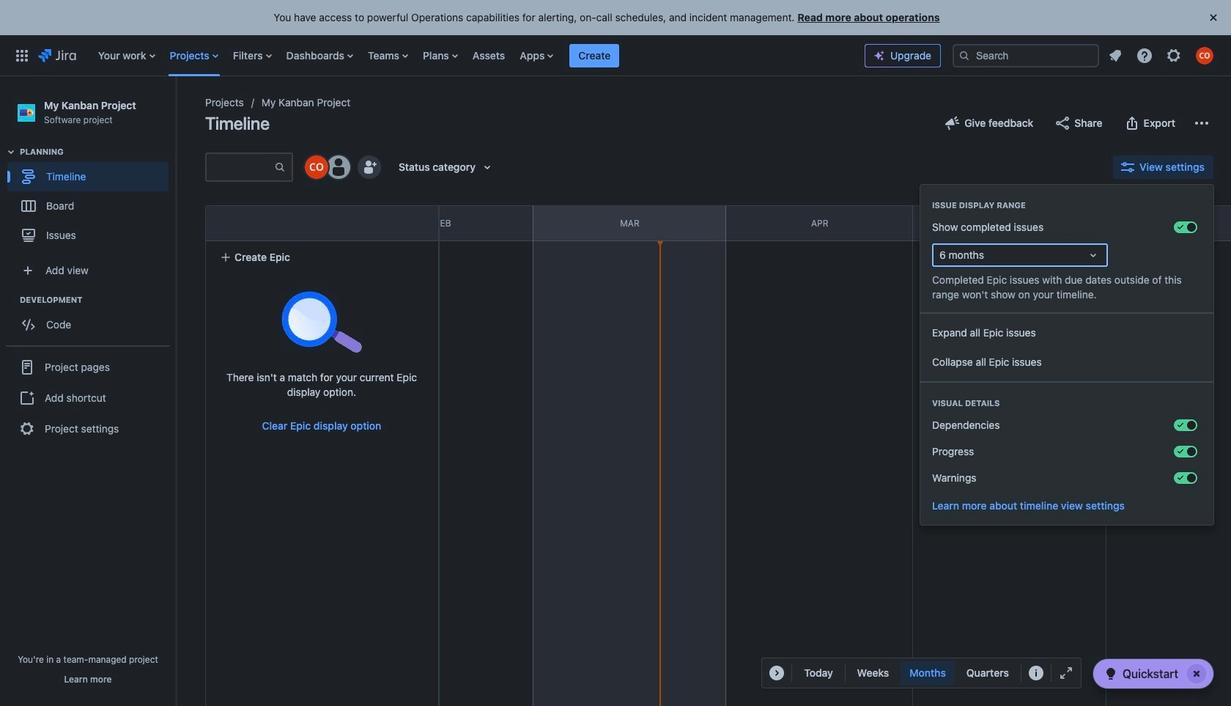Task type: describe. For each thing, give the bounding box(es) containing it.
search image
[[959, 49, 971, 61]]

row inside timeline grid
[[206, 206, 438, 241]]

check image
[[1103, 665, 1120, 683]]

visual details group
[[921, 381, 1214, 499]]

row group inside timeline grid
[[205, 205, 438, 241]]

primary element
[[9, 35, 865, 76]]

dismiss quickstart image
[[1186, 662, 1209, 686]]

issue display range group
[[921, 185, 1214, 312]]

planning image
[[2, 143, 20, 161]]

Search timeline text field
[[207, 154, 274, 180]]

development image
[[2, 291, 20, 309]]



Task type: vqa. For each thing, say whether or not it's contained in the screenshot.
"planning" icon
yes



Task type: locate. For each thing, give the bounding box(es) containing it.
row
[[206, 206, 438, 241]]

add people image
[[361, 158, 378, 176]]

notifications image
[[1107, 47, 1125, 64]]

dismiss image
[[1205, 9, 1223, 26]]

settings image
[[1166, 47, 1183, 64]]

jira image
[[38, 47, 76, 64], [38, 47, 76, 64]]

help image
[[1136, 47, 1154, 64]]

your profile and settings image
[[1197, 47, 1214, 64]]

heading
[[20, 146, 175, 158], [921, 199, 1214, 211], [20, 294, 175, 306], [921, 397, 1214, 409]]

sidebar element
[[0, 76, 176, 706]]

appswitcher icon image
[[13, 47, 31, 64]]

row group
[[205, 205, 438, 241]]

open image
[[1085, 246, 1103, 264]]

1 horizontal spatial list
[[1103, 42, 1223, 69]]

list
[[91, 35, 865, 76], [1103, 42, 1223, 69]]

banner
[[0, 35, 1232, 76]]

column header
[[160, 206, 353, 240]]

column header inside timeline grid
[[160, 206, 353, 240]]

0 horizontal spatial list
[[91, 35, 865, 76]]

group
[[7, 146, 175, 255], [7, 294, 175, 344], [921, 312, 1214, 381], [6, 345, 170, 450], [849, 661, 1018, 685]]

sidebar navigation image
[[160, 94, 192, 123]]

timeline grid
[[160, 205, 1232, 706]]

list item
[[570, 35, 620, 76]]

enter full screen image
[[1058, 664, 1076, 682]]

Search field
[[953, 44, 1100, 67]]

export icon image
[[1124, 114, 1141, 132]]

None search field
[[953, 44, 1100, 67]]



